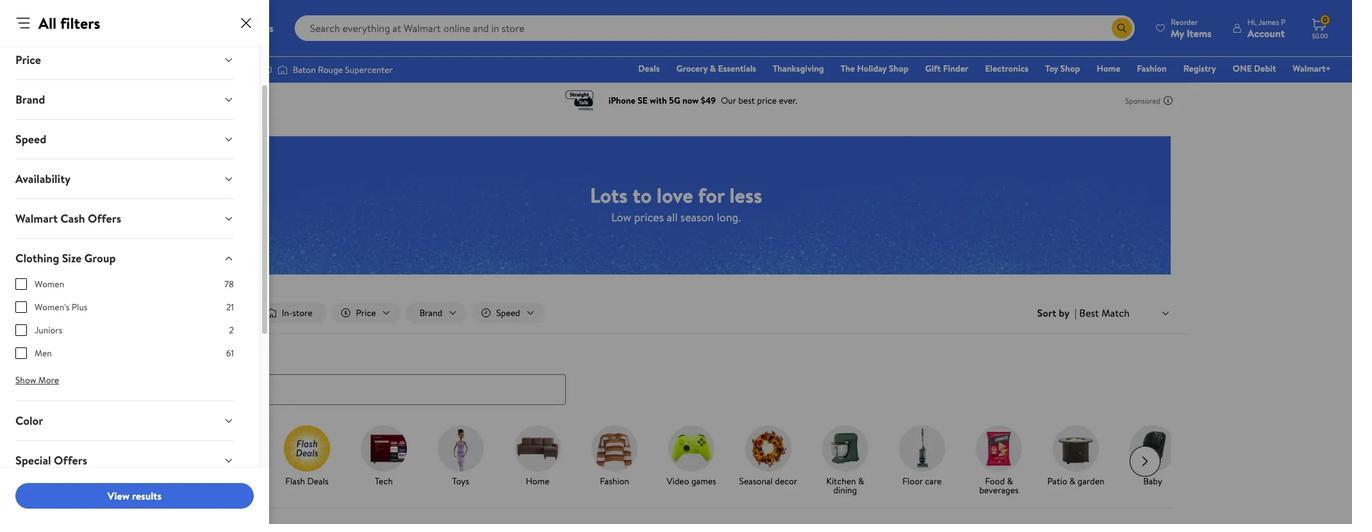 Task type: vqa. For each thing, say whether or not it's contained in the screenshot.
the Sponsored
yes



Task type: locate. For each thing, give the bounding box(es) containing it.
fashion
[[1137, 62, 1167, 75], [600, 475, 629, 488]]

availability
[[15, 171, 71, 187]]

0 horizontal spatial fashion link
[[581, 426, 648, 489]]

1 horizontal spatial all filters
[[203, 307, 238, 320]]

long.
[[717, 209, 741, 225]]

clothing size group button
[[5, 239, 244, 278]]

all left 21
[[203, 307, 213, 320]]

kitchen & dining link
[[812, 426, 879, 498]]

lots to love for less. low prices all season long. image
[[181, 136, 1171, 275]]

None checkbox
[[15, 348, 27, 360]]

black
[[207, 475, 227, 488]]

by
[[1059, 306, 1070, 320]]

shop right toy
[[1060, 62, 1080, 75]]

brand
[[15, 92, 45, 108]]

1 horizontal spatial home
[[1097, 62, 1120, 75]]

0 vertical spatial home link
[[1091, 62, 1126, 76]]

care
[[925, 475, 942, 488]]

1 vertical spatial all
[[203, 307, 213, 320]]

show more button
[[5, 370, 69, 391]]

offers
[[88, 211, 121, 227], [54, 453, 87, 469]]

electronics link
[[979, 62, 1034, 76]]

0
[[1323, 14, 1328, 25]]

in-
[[282, 307, 292, 320]]

0 $0.00
[[1312, 14, 1328, 40]]

1 vertical spatial fashion link
[[581, 426, 648, 489]]

flash
[[285, 475, 305, 488]]

video games image
[[668, 426, 715, 472]]

filters up price dropdown button
[[60, 12, 100, 34]]

& inside kitchen & dining
[[858, 475, 864, 488]]

speed button
[[5, 120, 244, 159]]

tech
[[375, 475, 393, 488]]

all inside button
[[203, 307, 213, 320]]

home link
[[1091, 62, 1126, 76], [504, 426, 571, 489]]

black friday deals preview link
[[197, 426, 263, 498]]

0 horizontal spatial home link
[[504, 426, 571, 489]]

floor care
[[902, 475, 942, 488]]

seasonal decor link
[[735, 426, 802, 489]]

|
[[1075, 306, 1077, 320]]

finder
[[943, 62, 968, 75]]

& right "food"
[[1007, 475, 1013, 488]]

show
[[15, 374, 36, 387]]

& for garden
[[1069, 475, 1075, 488]]

speed
[[15, 131, 46, 147]]

offers right special
[[54, 453, 87, 469]]

1 vertical spatial all filters
[[203, 307, 238, 320]]

all filters
[[38, 12, 100, 34], [203, 307, 238, 320]]

0 horizontal spatial all
[[38, 12, 56, 34]]

0 vertical spatial all
[[38, 12, 56, 34]]

1 horizontal spatial shop
[[1060, 62, 1080, 75]]

0 horizontal spatial deals
[[203, 484, 224, 497]]

filters up 2
[[215, 307, 238, 320]]

gift finder link
[[919, 62, 974, 76]]

filters inside dialog
[[60, 12, 100, 34]]

flash deals image
[[284, 426, 330, 472]]

& inside food & beverages
[[1007, 475, 1013, 488]]

home down 'home' image
[[526, 475, 550, 488]]

registry
[[1183, 62, 1216, 75]]

& right the patio
[[1069, 475, 1075, 488]]

None search field
[[163, 350, 1189, 405]]

2 horizontal spatial deals
[[638, 62, 660, 75]]

shop
[[889, 62, 909, 75], [1060, 62, 1080, 75]]

the
[[841, 62, 855, 75]]

0 horizontal spatial all filters
[[38, 12, 100, 34]]

low
[[611, 209, 631, 225]]

floorcare image
[[899, 426, 945, 472]]

shop right holiday
[[889, 62, 909, 75]]

clothing
[[15, 251, 59, 267]]

women's plus
[[35, 301, 87, 314]]

black friday deals preview
[[203, 475, 257, 497]]

toys
[[452, 475, 469, 488]]

deals left preview at the bottom
[[203, 484, 224, 497]]

flash deals link
[[274, 426, 340, 489]]

results
[[132, 489, 162, 504]]

thanksgiving link
[[767, 62, 830, 76]]

0 vertical spatial filters
[[60, 12, 100, 34]]

holiday
[[857, 62, 887, 75]]

kitchen & dining
[[826, 475, 864, 497]]

& for essentials
[[710, 62, 716, 75]]

thanksgiving
[[773, 62, 824, 75]]

all filters inside all filters button
[[203, 307, 238, 320]]

deals left grocery
[[638, 62, 660, 75]]

patio
[[1047, 475, 1067, 488]]

1 shop from the left
[[889, 62, 909, 75]]

1 horizontal spatial deals
[[307, 475, 329, 488]]

electronics
[[985, 62, 1029, 75]]

essentials
[[718, 62, 756, 75]]

78
[[225, 278, 234, 291]]

0 vertical spatial home
[[1097, 62, 1120, 75]]

all filters up 2
[[203, 307, 238, 320]]

grocery
[[676, 62, 708, 75]]

1 vertical spatial home
[[526, 475, 550, 488]]

0 vertical spatial fashion link
[[1131, 62, 1173, 76]]

games
[[691, 475, 716, 488]]

price button
[[5, 40, 244, 79]]

baby
[[1143, 475, 1162, 488]]

0 vertical spatial fashion
[[1137, 62, 1167, 75]]

0 horizontal spatial fashion
[[600, 475, 629, 488]]

video games
[[667, 475, 716, 488]]

1 vertical spatial home link
[[504, 426, 571, 489]]

deals
[[638, 62, 660, 75], [307, 475, 329, 488], [203, 484, 224, 497]]

& for beverages
[[1007, 475, 1013, 488]]

1 horizontal spatial fashion link
[[1131, 62, 1173, 76]]

store
[[292, 307, 312, 320]]

baby image
[[1130, 426, 1176, 472]]

Search in deals search field
[[179, 375, 566, 405]]

seasonal decor
[[739, 475, 797, 488]]

1 horizontal spatial home link
[[1091, 62, 1126, 76]]

1 vertical spatial offers
[[54, 453, 87, 469]]

all up price
[[38, 12, 56, 34]]

offers inside "dropdown button"
[[54, 453, 87, 469]]

sort
[[1037, 306, 1056, 320]]

home right toy shop link
[[1097, 62, 1120, 75]]

& right dining
[[858, 475, 864, 488]]

food
[[985, 475, 1005, 488]]

in-store button
[[257, 303, 327, 324]]

& right grocery
[[710, 62, 716, 75]]

0 horizontal spatial shop
[[889, 62, 909, 75]]

toy shop
[[1045, 62, 1080, 75]]

1 vertical spatial fashion
[[600, 475, 629, 488]]

0 horizontal spatial filters
[[60, 12, 100, 34]]

cash
[[60, 211, 85, 227]]

kitchen and dining image
[[822, 426, 868, 472]]

more
[[38, 374, 59, 387]]

offers right cash
[[88, 211, 121, 227]]

$0.00
[[1312, 31, 1328, 40]]

0 vertical spatial offers
[[88, 211, 121, 227]]

all filters up price
[[38, 12, 100, 34]]

fashion up sponsored
[[1137, 62, 1167, 75]]

deals right flash
[[307, 475, 329, 488]]

0 vertical spatial all filters
[[38, 12, 100, 34]]

women's
[[35, 301, 69, 314]]

deals inside "flash deals" link
[[307, 475, 329, 488]]

home
[[1097, 62, 1120, 75], [526, 475, 550, 488]]

floor
[[902, 475, 923, 488]]

fashion down fashion image
[[600, 475, 629, 488]]

clothing size group
[[15, 251, 116, 267]]

special offers
[[15, 453, 87, 469]]

0 horizontal spatial home
[[526, 475, 550, 488]]

&
[[710, 62, 716, 75], [858, 475, 864, 488], [1007, 475, 1013, 488], [1069, 475, 1075, 488]]

all filters dialog
[[0, 0, 269, 525]]

one debit
[[1233, 62, 1276, 75]]

view results button
[[15, 484, 254, 509]]

show more
[[15, 374, 59, 387]]

1 horizontal spatial all
[[203, 307, 213, 320]]

fashion image
[[591, 426, 638, 472]]

offers inside dropdown button
[[88, 211, 121, 227]]

None checkbox
[[15, 279, 27, 290], [15, 302, 27, 313], [15, 325, 27, 336], [15, 279, 27, 290], [15, 302, 27, 313], [15, 325, 27, 336]]

seasonal decor image
[[745, 426, 791, 472]]

1 horizontal spatial filters
[[215, 307, 238, 320]]

1 vertical spatial filters
[[215, 307, 238, 320]]

dining
[[833, 484, 857, 497]]



Task type: describe. For each thing, give the bounding box(es) containing it.
none checkbox inside clothing size group group
[[15, 348, 27, 360]]

preview
[[226, 484, 257, 497]]

deals inside deals link
[[638, 62, 660, 75]]

walmart cash offers button
[[5, 199, 244, 238]]

women
[[35, 278, 64, 291]]

decor
[[775, 475, 797, 488]]

less
[[730, 181, 762, 209]]

gift finder
[[925, 62, 968, 75]]

sort and filter section element
[[163, 293, 1189, 334]]

gift
[[925, 62, 941, 75]]

friday
[[230, 475, 253, 488]]

grocery & essentials link
[[671, 62, 762, 76]]

food & beverages link
[[966, 426, 1032, 498]]

in-store
[[282, 307, 312, 320]]

to
[[633, 181, 652, 209]]

video
[[667, 475, 689, 488]]

patio & garden image
[[1053, 426, 1099, 472]]

food & beverages image
[[976, 426, 1022, 472]]

plus
[[72, 301, 87, 314]]

group
[[84, 251, 116, 267]]

deals link
[[633, 62, 666, 76]]

season
[[680, 209, 714, 225]]

2 shop from the left
[[1060, 62, 1080, 75]]

juniors
[[35, 324, 62, 337]]

the holiday shop
[[841, 62, 909, 75]]

deals inside black friday deals preview
[[203, 484, 224, 497]]

patio & garden
[[1047, 475, 1105, 488]]

lots
[[590, 181, 628, 209]]

toys link
[[427, 426, 494, 489]]

debit
[[1254, 62, 1276, 75]]

next slide for chipmodulewithimages list image
[[1130, 446, 1161, 477]]

prices
[[634, 209, 664, 225]]

men
[[35, 347, 52, 360]]

1 horizontal spatial fashion
[[1137, 62, 1167, 75]]

filters inside button
[[215, 307, 238, 320]]

2
[[229, 324, 234, 337]]

special offers button
[[5, 442, 244, 481]]

all filters button
[[179, 303, 252, 324]]

walmart image
[[21, 18, 104, 38]]

sponsored
[[1125, 95, 1161, 106]]

walmart
[[15, 211, 58, 227]]

toy
[[1045, 62, 1058, 75]]

toy shop link
[[1040, 62, 1086, 76]]

garden
[[1078, 475, 1105, 488]]

color button
[[5, 402, 244, 441]]

walmart cash offers
[[15, 211, 121, 227]]

clothing size group group
[[15, 278, 234, 370]]

one
[[1233, 62, 1252, 75]]

the holiday shop link
[[835, 62, 914, 76]]

home image
[[515, 426, 561, 472]]

floor care link
[[889, 426, 955, 489]]

Walmart Site-Wide search field
[[295, 15, 1135, 41]]

all
[[667, 209, 678, 225]]

patio & garden link
[[1043, 426, 1109, 489]]

size
[[62, 251, 82, 267]]

shop inside "link"
[[889, 62, 909, 75]]

baby link
[[1120, 426, 1186, 489]]

21
[[226, 301, 234, 314]]

Search search field
[[295, 15, 1135, 41]]

all filters inside all filters dialog
[[38, 12, 100, 34]]

availability button
[[5, 160, 244, 199]]

for
[[698, 181, 725, 209]]

one debit link
[[1227, 62, 1282, 76]]

love
[[657, 181, 693, 209]]

color
[[15, 413, 43, 429]]

view
[[108, 489, 129, 504]]

grocery & essentials
[[676, 62, 756, 75]]

all inside dialog
[[38, 12, 56, 34]]

& for dining
[[858, 475, 864, 488]]

price
[[15, 52, 41, 68]]

special
[[15, 453, 51, 469]]

black friday deals image
[[207, 426, 253, 472]]

close panel image
[[238, 15, 254, 31]]

tech image
[[361, 426, 407, 472]]

toys image
[[438, 426, 484, 472]]

walmart+
[[1293, 62, 1331, 75]]

tech link
[[351, 426, 417, 489]]

lots to love for less low prices all season long.
[[590, 181, 762, 225]]

registry link
[[1178, 62, 1222, 76]]

flash deals
[[285, 475, 329, 488]]



